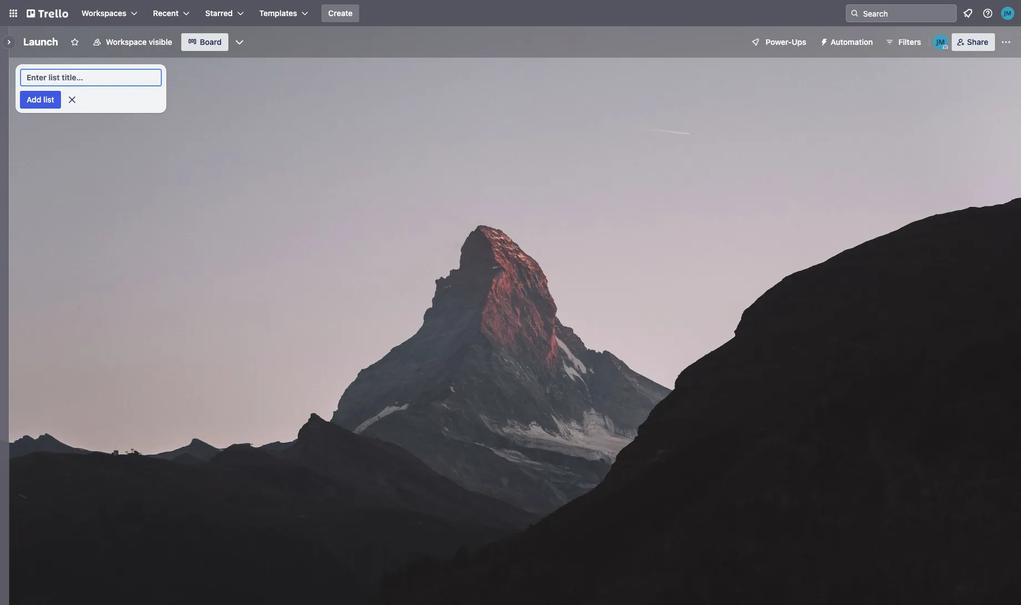 Task type: describe. For each thing, give the bounding box(es) containing it.
customize views image
[[234, 37, 245, 48]]

0 vertical spatial jeremy miller (jeremymiller198) image
[[1002, 7, 1015, 20]]

search image
[[851, 9, 860, 18]]

primary element
[[0, 0, 1022, 27]]

visible
[[149, 37, 172, 47]]

workspaces
[[82, 8, 126, 18]]

add
[[27, 95, 41, 104]]

ups
[[792, 37, 807, 47]]

filters button
[[882, 33, 925, 51]]

cancel list editing image
[[66, 94, 78, 105]]

power-ups button
[[744, 33, 813, 51]]

filters
[[899, 37, 922, 47]]

templates button
[[253, 4, 315, 22]]

add list button
[[20, 91, 61, 109]]

workspaces button
[[75, 4, 144, 22]]

Board name text field
[[18, 33, 64, 51]]

back to home image
[[27, 4, 68, 22]]

workspace visible
[[106, 37, 172, 47]]

0 notifications image
[[962, 7, 975, 20]]

share button
[[952, 33, 996, 51]]

create
[[328, 8, 353, 18]]



Task type: vqa. For each thing, say whether or not it's contained in the screenshot.
Create "button" at the left of page
yes



Task type: locate. For each thing, give the bounding box(es) containing it.
recent button
[[146, 4, 197, 22]]

power-
[[766, 37, 792, 47]]

open information menu image
[[983, 8, 994, 19]]

switch to… image
[[8, 8, 19, 19]]

templates
[[259, 8, 297, 18]]

starred button
[[199, 4, 251, 22]]

workspace
[[106, 37, 147, 47]]

1 horizontal spatial jeremy miller (jeremymiller198) image
[[1002, 7, 1015, 20]]

automation button
[[816, 33, 880, 51]]

this member is an admin of this board. image
[[943, 45, 948, 50]]

recent
[[153, 8, 179, 18]]

board
[[200, 37, 222, 47]]

jeremy miller (jeremymiller198) image right 'open information menu' image
[[1002, 7, 1015, 20]]

Search field
[[860, 5, 957, 22]]

list
[[43, 95, 54, 104]]

show menu image
[[1001, 37, 1012, 48]]

starred
[[205, 8, 233, 18]]

create button
[[322, 4, 360, 22]]

power-ups
[[766, 37, 807, 47]]

add list
[[27, 95, 54, 104]]

1 vertical spatial jeremy miller (jeremymiller198) image
[[933, 34, 949, 50]]

Enter list title… text field
[[20, 69, 162, 87]]

share
[[968, 37, 989, 47]]

jeremy miller (jeremymiller198) image
[[1002, 7, 1015, 20], [933, 34, 949, 50]]

0 horizontal spatial jeremy miller (jeremymiller198) image
[[933, 34, 949, 50]]

launch
[[23, 36, 58, 48]]

automation
[[831, 37, 874, 47]]

workspace visible button
[[86, 33, 179, 51]]

jeremy miller (jeremymiller198) image right filters
[[933, 34, 949, 50]]

sm image
[[816, 33, 831, 49]]

board link
[[181, 33, 228, 51]]

star or unstar board image
[[70, 38, 79, 47]]



